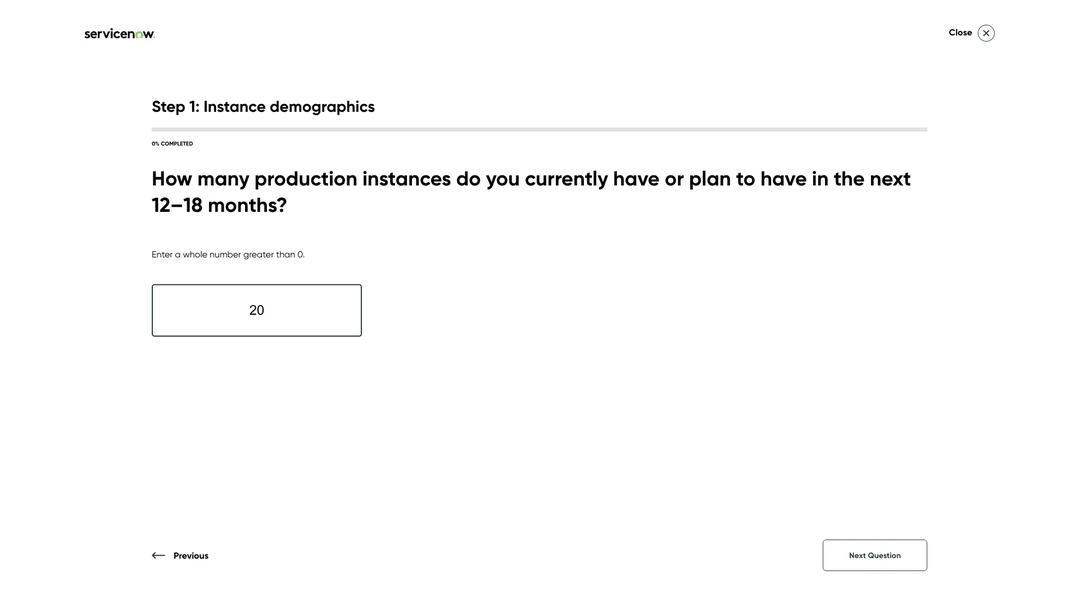 Task type: vqa. For each thing, say whether or not it's contained in the screenshot.
the in
yes



Task type: locate. For each thing, give the bounding box(es) containing it.
works
[[147, 553, 171, 564]]

enter
[[152, 249, 173, 259]]

months?
[[208, 192, 288, 217]]

with
[[173, 553, 191, 564]]

currently
[[525, 166, 608, 191]]

world
[[122, 553, 145, 564]]

have left in at the right top
[[761, 166, 807, 191]]

next
[[870, 166, 912, 191]]

demographics
[[270, 96, 375, 116]]

0.
[[298, 249, 305, 259]]

0 horizontal spatial have
[[614, 166, 660, 191]]

in
[[812, 166, 829, 191]]

instances
[[363, 166, 451, 191]]

how many production instances do you currently have or plan to have in the next 12–18 months?
[[152, 166, 912, 217]]

or
[[665, 166, 684, 191]]

1 horizontal spatial have
[[761, 166, 807, 191]]

2 have from the left
[[761, 166, 807, 191]]

next question link
[[823, 540, 928, 571]]

have
[[614, 166, 660, 191], [761, 166, 807, 191]]

whole
[[183, 249, 208, 259]]

many
[[198, 166, 250, 191]]

team
[[484, 198, 574, 243]]

center
[[224, 31, 267, 48]]

have left or
[[614, 166, 660, 191]]

step
[[152, 96, 185, 116]]

estimator
[[583, 198, 741, 243]]

how
[[152, 166, 192, 191]]

than
[[276, 249, 295, 259]]

customer success center link
[[22, 31, 270, 48]]



Task type: describe. For each thing, give the bounding box(es) containing it.
you
[[486, 166, 520, 191]]

Enter a number field
[[152, 284, 362, 337]]

plan
[[689, 166, 731, 191]]

the world works with servicenow™
[[104, 553, 246, 564]]

servicenow platform team estimator
[[484, 152, 830, 243]]

greater
[[243, 249, 274, 259]]

instance
[[204, 96, 266, 116]]

number
[[210, 249, 241, 259]]

next question
[[850, 551, 901, 560]]

0% completed
[[152, 140, 193, 147]]

the
[[104, 553, 119, 564]]

step 1: instance demographics
[[152, 96, 375, 116]]

do
[[456, 166, 481, 191]]

servicenow™
[[193, 553, 246, 564]]

close
[[949, 27, 973, 38]]

previous
[[174, 550, 209, 561]]

to
[[736, 166, 756, 191]]

0%
[[152, 140, 160, 147]]

completed
[[161, 140, 193, 147]]

the
[[834, 166, 865, 191]]

platform
[[688, 152, 830, 196]]

a
[[175, 249, 181, 259]]

production
[[255, 166, 358, 191]]

servicenow
[[484, 152, 679, 196]]

customer
[[107, 31, 167, 48]]

question
[[868, 551, 901, 560]]

success
[[171, 31, 220, 48]]

12–18
[[152, 192, 203, 217]]

enter a whole number greater than 0.
[[152, 249, 305, 259]]

1:
[[189, 96, 200, 116]]

customer success center
[[107, 31, 267, 48]]

next
[[850, 551, 866, 560]]

1 have from the left
[[614, 166, 660, 191]]



